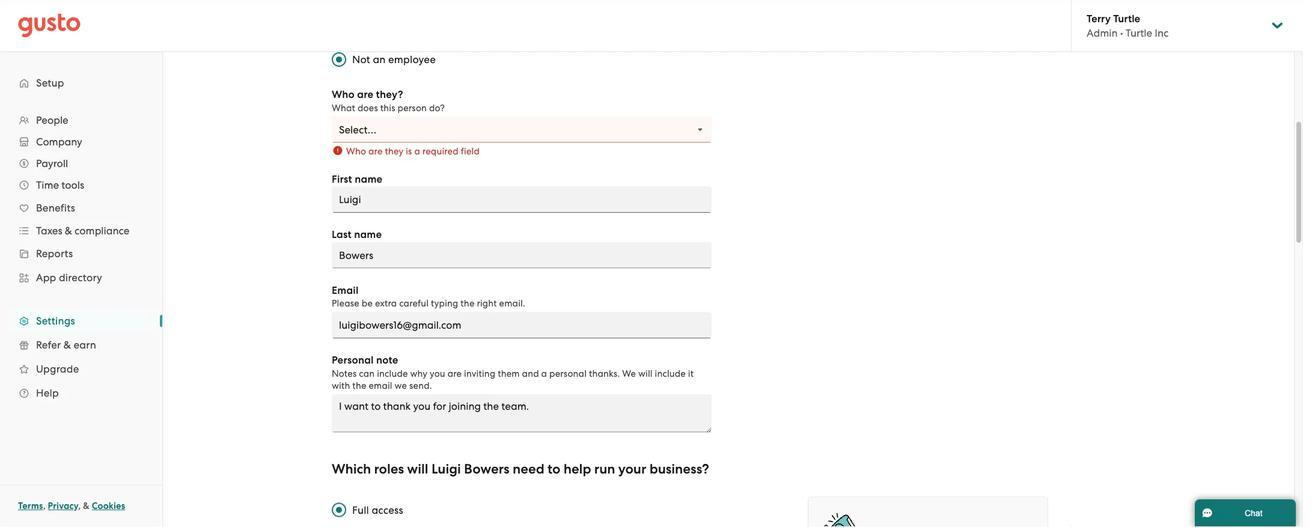 Task type: vqa. For each thing, say whether or not it's contained in the screenshot.
top name
yes



Task type: locate. For each thing, give the bounding box(es) containing it.
who up what
[[332, 89, 355, 101]]

terms , privacy , & cookies
[[18, 501, 125, 512]]

bowers
[[464, 462, 510, 478]]

include left it
[[655, 369, 686, 379]]

, left privacy link
[[43, 501, 46, 512]]

name right first
[[355, 173, 383, 186]]

your
[[619, 462, 647, 478]]

settings link
[[12, 310, 150, 332]]

an
[[373, 54, 386, 66]]

full
[[352, 505, 369, 517]]

include down 'note'
[[377, 369, 408, 379]]

1 vertical spatial the
[[353, 381, 367, 391]]

turtle up •
[[1114, 12, 1141, 25]]

who
[[332, 89, 355, 101], [346, 146, 366, 157]]

with
[[332, 381, 350, 391]]

last name
[[332, 229, 382, 241]]

time tools button
[[12, 174, 150, 196]]

turtle right •
[[1126, 27, 1153, 39]]

you
[[430, 369, 446, 379]]

upgrade link
[[12, 358, 150, 380]]

list
[[0, 109, 162, 405]]

0 horizontal spatial a
[[415, 146, 420, 157]]

terms link
[[18, 501, 43, 512]]

1 horizontal spatial the
[[461, 299, 475, 309]]

& for earn
[[64, 339, 71, 351]]

need
[[513, 462, 545, 478]]

be
[[362, 299, 373, 309]]

will inside 'personal note notes can include why you are inviting them and a personal thanks. we will include it with the email we send.'
[[639, 369, 653, 379]]

the left right
[[461, 299, 475, 309]]

1 vertical spatial &
[[64, 339, 71, 351]]

it
[[689, 369, 694, 379]]

& left cookies button
[[83, 501, 90, 512]]

name right last
[[354, 229, 382, 241]]

0 horizontal spatial ,
[[43, 501, 46, 512]]

earn
[[74, 339, 96, 351]]

a
[[415, 146, 420, 157], [542, 369, 547, 379]]

name for first name
[[355, 173, 383, 186]]

not
[[352, 54, 370, 66]]

time
[[36, 179, 59, 191]]

taxes & compliance
[[36, 225, 130, 237]]

chat button
[[1196, 500, 1297, 527]]

are for they?
[[357, 89, 374, 101]]

First name field
[[332, 187, 712, 213]]

2 include from the left
[[655, 369, 686, 379]]

reports link
[[12, 243, 150, 265]]

a inside alert
[[415, 146, 420, 157]]

why
[[410, 369, 428, 379]]

,
[[43, 501, 46, 512], [78, 501, 81, 512]]

does
[[358, 103, 378, 113]]

who up the first name
[[346, 146, 366, 157]]

2 vertical spatial are
[[448, 369, 462, 379]]

& inside dropdown button
[[65, 225, 72, 237]]

are inside alert
[[369, 146, 383, 157]]

the down "can"
[[353, 381, 367, 391]]

1 vertical spatial who
[[346, 146, 366, 157]]

0 vertical spatial who
[[332, 89, 355, 101]]

1 horizontal spatial ,
[[78, 501, 81, 512]]

1 horizontal spatial a
[[542, 369, 547, 379]]

will right we
[[639, 369, 653, 379]]

a inside 'personal note notes can include why you are inviting them and a personal thanks. we will include it with the email we send.'
[[542, 369, 547, 379]]

0 horizontal spatial include
[[377, 369, 408, 379]]

help
[[564, 462, 591, 478]]

this
[[381, 103, 396, 113]]

1 vertical spatial a
[[542, 369, 547, 379]]

who are they? what does this person do?
[[332, 89, 445, 113]]

include
[[377, 369, 408, 379], [655, 369, 686, 379]]

who are they is a required field alert
[[332, 146, 712, 159]]

notes
[[332, 369, 357, 379]]

first name
[[332, 173, 383, 186]]

who are they is a required field
[[346, 146, 480, 157]]

0 vertical spatial the
[[461, 299, 475, 309]]

they
[[385, 146, 404, 157]]

who inside who are they? what does this person do?
[[332, 89, 355, 101]]

personal note notes can include why you are inviting them and a personal thanks. we will include it with the email we send.
[[332, 355, 694, 391]]

0 horizontal spatial will
[[407, 462, 429, 478]]

inc
[[1156, 27, 1169, 39]]

roles
[[374, 462, 404, 478]]

reports
[[36, 248, 73, 260]]

2 vertical spatial &
[[83, 501, 90, 512]]

Email field
[[332, 312, 712, 339]]

who inside alert
[[346, 146, 366, 157]]

app directory link
[[12, 267, 150, 289]]

& for compliance
[[65, 225, 72, 237]]

business
[[650, 462, 702, 478]]

cookies
[[92, 501, 125, 512]]

and
[[522, 369, 539, 379]]

a right is
[[415, 146, 420, 157]]

the inside email please be extra careful typing the right email.
[[461, 299, 475, 309]]

0 horizontal spatial the
[[353, 381, 367, 391]]

& left "earn"
[[64, 339, 71, 351]]

settings
[[36, 315, 75, 327]]

will left luigi
[[407, 462, 429, 478]]

are inside who are they? what does this person do?
[[357, 89, 374, 101]]

careful
[[399, 299, 429, 309]]

directory
[[59, 272, 102, 284]]

& right taxes
[[65, 225, 72, 237]]

are for they
[[369, 146, 383, 157]]

0 vertical spatial a
[[415, 146, 420, 157]]

personal
[[550, 369, 587, 379]]

them
[[498, 369, 520, 379]]

is
[[406, 146, 412, 157]]

required
[[423, 146, 459, 157]]

app directory
[[36, 272, 102, 284]]

are right you
[[448, 369, 462, 379]]

refer & earn link
[[12, 334, 150, 356]]

Personal note text field
[[332, 395, 712, 433]]

privacy
[[48, 501, 78, 512]]

, left cookies button
[[78, 501, 81, 512]]

terry turtle admin • turtle inc
[[1087, 12, 1169, 39]]

1 horizontal spatial will
[[639, 369, 653, 379]]

0 vertical spatial are
[[357, 89, 374, 101]]

refer
[[36, 339, 61, 351]]

turtle
[[1114, 12, 1141, 25], [1126, 27, 1153, 39]]

0 vertical spatial will
[[639, 369, 653, 379]]

full access
[[352, 505, 404, 517]]

are left they
[[369, 146, 383, 157]]

1 vertical spatial name
[[354, 229, 382, 241]]

are up does
[[357, 89, 374, 101]]

upgrade
[[36, 363, 79, 375]]

1 horizontal spatial include
[[655, 369, 686, 379]]

extra
[[375, 299, 397, 309]]

terry
[[1087, 12, 1111, 25]]

payroll button
[[12, 153, 150, 174]]

0 vertical spatial &
[[65, 225, 72, 237]]

email
[[332, 284, 359, 297]]

thanks.
[[589, 369, 620, 379]]

payroll
[[36, 158, 68, 170]]

benefits link
[[12, 197, 150, 219]]

tools
[[62, 179, 84, 191]]

privacy link
[[48, 501, 78, 512]]

a right the and in the left bottom of the page
[[542, 369, 547, 379]]

0 vertical spatial name
[[355, 173, 383, 186]]

1 vertical spatial are
[[369, 146, 383, 157]]

which roles will luigi bowers need to help run your business ?
[[332, 462, 710, 478]]

last
[[332, 229, 352, 241]]

person
[[398, 103, 427, 113]]



Task type: describe. For each thing, give the bounding box(es) containing it.
field
[[461, 146, 480, 157]]

people
[[36, 114, 68, 126]]

1 vertical spatial will
[[407, 462, 429, 478]]

the inside 'personal note notes can include why you are inviting them and a personal thanks. we will include it with the email we send.'
[[353, 381, 367, 391]]

email please be extra careful typing the right email.
[[332, 284, 526, 309]]

1 include from the left
[[377, 369, 408, 379]]

right
[[477, 299, 497, 309]]

Not an employee radio
[[326, 47, 352, 73]]

home image
[[18, 14, 81, 38]]

please
[[332, 299, 360, 309]]

which
[[332, 462, 371, 478]]

personal
[[332, 355, 374, 367]]

what
[[332, 103, 355, 113]]

not an employee
[[352, 54, 436, 66]]

help link
[[12, 383, 150, 404]]

can
[[359, 369, 375, 379]]

refer & earn
[[36, 339, 96, 351]]

are inside 'personal note notes can include why you are inviting them and a personal thanks. we will include it with the email we send.'
[[448, 369, 462, 379]]

name for last name
[[354, 229, 382, 241]]

chat
[[1246, 509, 1263, 518]]

run
[[595, 462, 616, 478]]

note
[[376, 355, 399, 367]]

we
[[395, 381, 407, 391]]

access
[[372, 505, 404, 517]]

gusto navigation element
[[0, 52, 162, 425]]

people button
[[12, 109, 150, 131]]

email.
[[500, 299, 526, 309]]

Last name field
[[332, 242, 712, 269]]

list containing people
[[0, 109, 162, 405]]

1 , from the left
[[43, 501, 46, 512]]

employee
[[389, 54, 436, 66]]

app
[[36, 272, 56, 284]]

0 vertical spatial turtle
[[1114, 12, 1141, 25]]

Full access radio
[[326, 497, 352, 524]]

1 vertical spatial turtle
[[1126, 27, 1153, 39]]

do?
[[429, 103, 445, 113]]

?
[[702, 462, 710, 478]]

taxes & compliance button
[[12, 220, 150, 242]]

who for they?
[[332, 89, 355, 101]]

help
[[36, 387, 59, 399]]

who for they
[[346, 146, 366, 157]]

luigi
[[432, 462, 461, 478]]

terms
[[18, 501, 43, 512]]

2 , from the left
[[78, 501, 81, 512]]

first
[[332, 173, 352, 186]]

time tools
[[36, 179, 84, 191]]

send.
[[410, 381, 432, 391]]

setup
[[36, 77, 64, 89]]

compliance
[[75, 225, 130, 237]]

setup link
[[12, 72, 150, 94]]

typing
[[431, 299, 459, 309]]

company
[[36, 136, 82, 148]]

•
[[1121, 27, 1124, 39]]

to
[[548, 462, 561, 478]]

they?
[[376, 89, 403, 101]]

inviting
[[464, 369, 496, 379]]

we
[[623, 369, 636, 379]]

taxes
[[36, 225, 62, 237]]

email
[[369, 381, 393, 391]]

company button
[[12, 131, 150, 153]]



